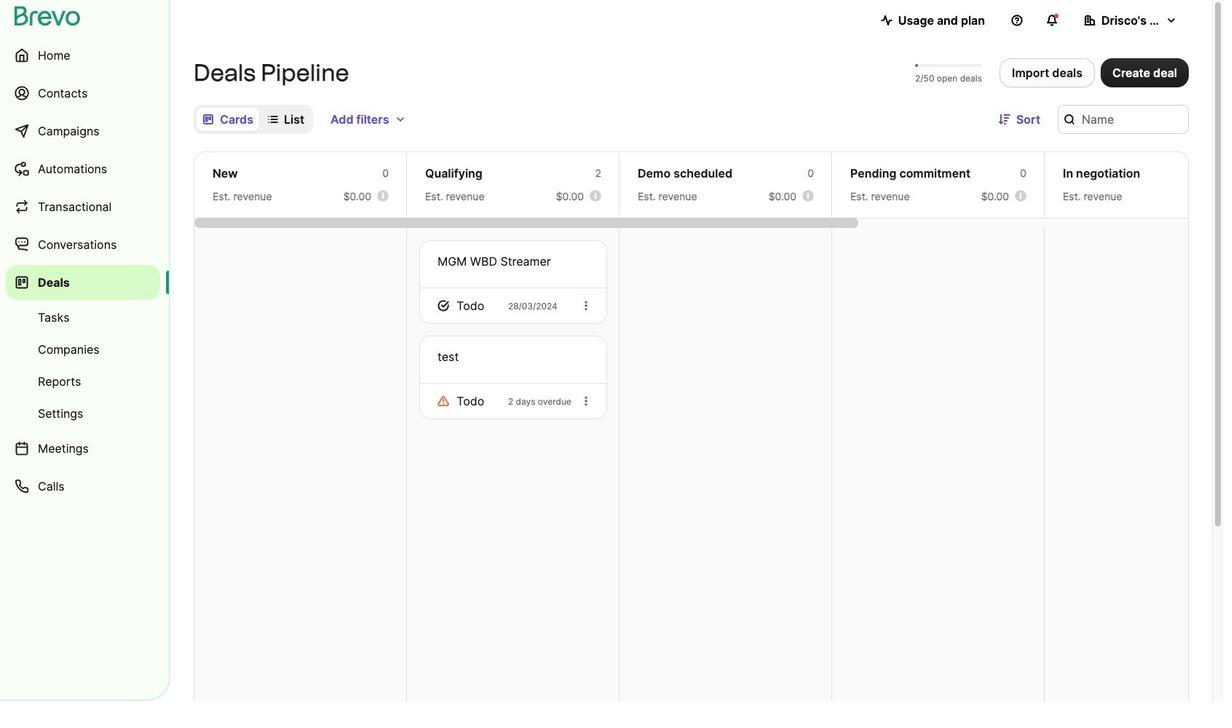 Task type: vqa. For each thing, say whether or not it's contained in the screenshot.
Win
no



Task type: locate. For each thing, give the bounding box(es) containing it.
create a deal dialog
[[1213, 0, 1224, 701]]

Name search field
[[1058, 105, 1189, 134]]

progress bar
[[916, 64, 983, 67]]



